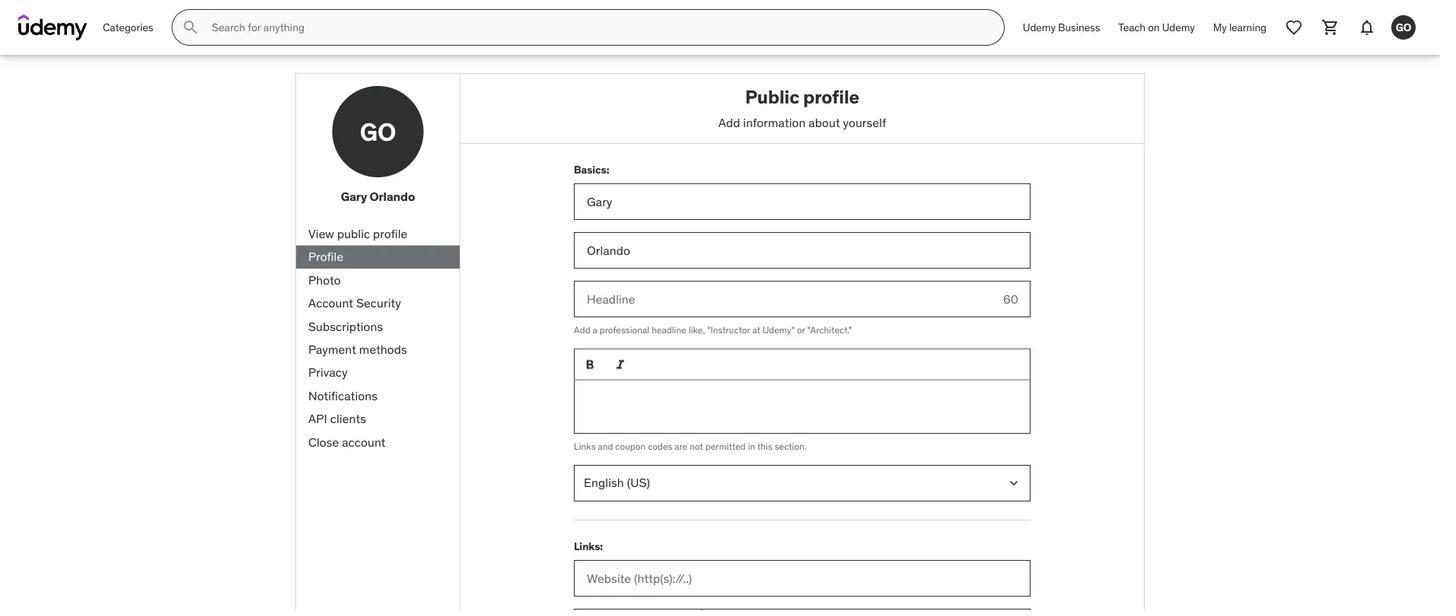 Task type: vqa. For each thing, say whether or not it's contained in the screenshot.
the bottom Learn
no



Task type: describe. For each thing, give the bounding box(es) containing it.
professional
[[600, 324, 650, 336]]

my learning link
[[1204, 9, 1276, 46]]

permitted
[[706, 440, 746, 452]]

information
[[743, 114, 806, 130]]

udemy business link
[[1014, 9, 1109, 46]]

go link
[[1386, 9, 1422, 46]]

close
[[308, 434, 339, 450]]

Search for anything text field
[[209, 14, 986, 40]]

not
[[690, 440, 703, 452]]

wishlist image
[[1285, 18, 1303, 37]]

account
[[342, 434, 386, 450]]

links and coupon codes are not permitted in this section.
[[574, 440, 807, 452]]

0 horizontal spatial go
[[360, 116, 396, 147]]

0 vertical spatial go
[[1396, 20, 1412, 34]]

coupon
[[615, 440, 646, 452]]

"instructor
[[707, 324, 750, 336]]

1 udemy from the left
[[1023, 20, 1056, 34]]

subscriptions
[[308, 318, 383, 334]]

submit search image
[[181, 18, 200, 37]]

payment methods link
[[296, 338, 460, 361]]

view public profile profile photo account security subscriptions payment methods privacy notifications api clients close account
[[308, 226, 408, 450]]

account
[[308, 295, 353, 311]]

profile link
[[296, 246, 460, 269]]

Website (http(s)://..) url field
[[574, 560, 1031, 597]]

teach
[[1119, 20, 1146, 34]]

codes
[[648, 440, 673, 452]]

on
[[1148, 20, 1160, 34]]

teach on udemy
[[1119, 20, 1195, 34]]

profile
[[308, 249, 344, 265]]

gary orlando
[[341, 189, 415, 204]]

account security link
[[296, 292, 460, 315]]

like,
[[689, 324, 705, 336]]

categories button
[[94, 9, 162, 46]]

Headline text field
[[574, 281, 991, 318]]

and
[[598, 440, 613, 452]]

udemy business
[[1023, 20, 1100, 34]]

notifications image
[[1358, 18, 1376, 37]]

methods
[[359, 342, 407, 357]]

or
[[797, 324, 805, 336]]

this
[[757, 440, 773, 452]]

photo link
[[296, 269, 460, 292]]

privacy link
[[296, 361, 460, 384]]



Task type: locate. For each thing, give the bounding box(es) containing it.
public profile add information about yourself
[[718, 85, 886, 130]]

my learning
[[1213, 20, 1267, 34]]

"architect."
[[807, 324, 852, 336]]

0 horizontal spatial add
[[574, 324, 590, 336]]

view public profile link
[[296, 222, 460, 246]]

categories
[[103, 20, 153, 34]]

First Name text field
[[574, 184, 1031, 220]]

add left the a
[[574, 324, 590, 336]]

business
[[1058, 20, 1100, 34]]

close account link
[[296, 431, 460, 454]]

add
[[718, 114, 740, 130], [574, 324, 590, 336]]

Last Name text field
[[574, 232, 1031, 269]]

security
[[356, 295, 401, 311]]

view
[[308, 226, 334, 241]]

profile
[[803, 85, 860, 108], [373, 226, 408, 241]]

profile up about
[[803, 85, 860, 108]]

1 horizontal spatial add
[[718, 114, 740, 130]]

headline
[[652, 324, 687, 336]]

0 horizontal spatial udemy
[[1023, 20, 1056, 34]]

profile inside public profile add information about yourself
[[803, 85, 860, 108]]

go up gary orlando
[[360, 116, 396, 147]]

None text field
[[574, 381, 1031, 434]]

privacy
[[308, 365, 348, 380]]

a
[[593, 324, 597, 336]]

go
[[1396, 20, 1412, 34], [360, 116, 396, 147]]

1 horizontal spatial go
[[1396, 20, 1412, 34]]

italic image
[[613, 357, 628, 372]]

api clients link
[[296, 408, 460, 431]]

about
[[809, 114, 840, 130]]

my
[[1213, 20, 1227, 34]]

1 vertical spatial profile
[[373, 226, 408, 241]]

are
[[675, 440, 688, 452]]

2 udemy from the left
[[1162, 20, 1195, 34]]

basics:
[[574, 163, 609, 176]]

section.
[[775, 440, 807, 452]]

notifications link
[[296, 384, 460, 408]]

add left information
[[718, 114, 740, 130]]

1 vertical spatial add
[[574, 324, 590, 336]]

Twitter Profile text field
[[701, 609, 1031, 611]]

0 vertical spatial profile
[[803, 85, 860, 108]]

payment
[[308, 342, 356, 357]]

teach on udemy link
[[1109, 9, 1204, 46]]

gary
[[341, 189, 367, 204]]

public
[[337, 226, 370, 241]]

0 vertical spatial add
[[718, 114, 740, 130]]

photo
[[308, 272, 341, 288]]

profile up profile link
[[373, 226, 408, 241]]

api
[[308, 411, 327, 427]]

udemy
[[1023, 20, 1056, 34], [1162, 20, 1195, 34]]

yourself
[[843, 114, 886, 130]]

clients
[[330, 411, 366, 427]]

notifications
[[308, 388, 378, 403]]

add inside public profile add information about yourself
[[718, 114, 740, 130]]

60
[[1003, 291, 1019, 307]]

udemy right on
[[1162, 20, 1195, 34]]

udemy"
[[763, 324, 795, 336]]

udemy left business
[[1023, 20, 1056, 34]]

public
[[745, 85, 800, 108]]

add a professional headline like, "instructor at udemy" or "architect."
[[574, 324, 852, 336]]

links:
[[574, 539, 603, 553]]

orlando
[[370, 189, 415, 204]]

subscriptions link
[[296, 315, 460, 338]]

udemy image
[[18, 14, 88, 40]]

links
[[574, 440, 596, 452]]

1 horizontal spatial udemy
[[1162, 20, 1195, 34]]

learning
[[1229, 20, 1267, 34]]

bold image
[[582, 357, 598, 372]]

1 vertical spatial go
[[360, 116, 396, 147]]

in
[[748, 440, 755, 452]]

go right 'notifications' image
[[1396, 20, 1412, 34]]

at
[[753, 324, 761, 336]]

1 horizontal spatial profile
[[803, 85, 860, 108]]

0 horizontal spatial profile
[[373, 226, 408, 241]]

shopping cart with 0 items image
[[1322, 18, 1340, 37]]

profile inside view public profile profile photo account security subscriptions payment methods privacy notifications api clients close account
[[373, 226, 408, 241]]



